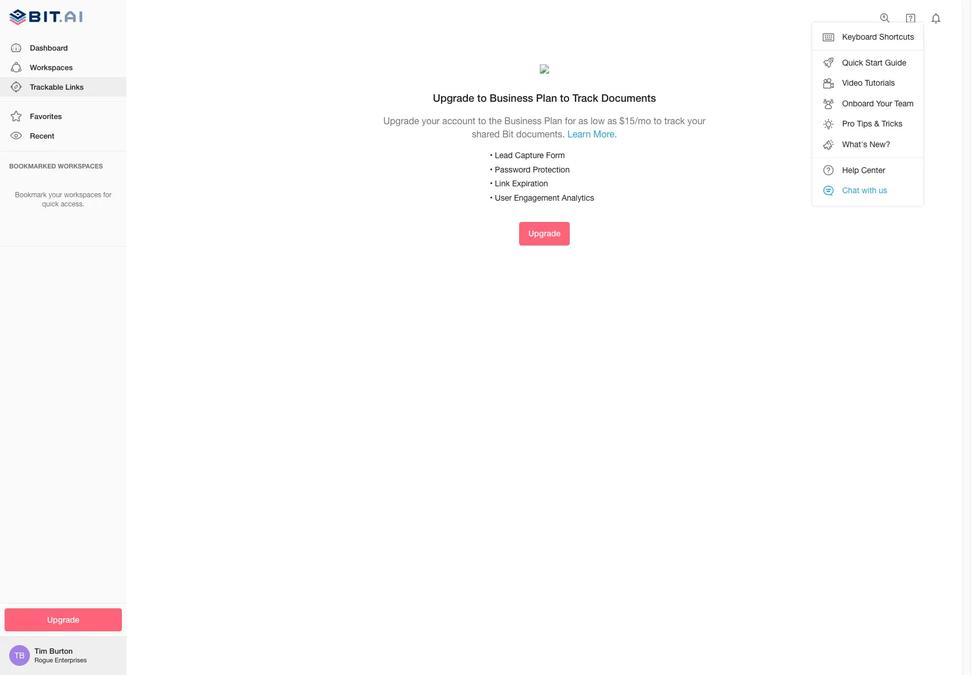 Task type: describe. For each thing, give the bounding box(es) containing it.
keyboard shortcuts
[[843, 32, 915, 41]]

with
[[862, 186, 877, 195]]

keyboard
[[843, 32, 878, 41]]

recent
[[30, 131, 54, 141]]

tim burton rogue enterprises
[[35, 647, 87, 664]]

documents
[[602, 91, 656, 104]]

shared
[[472, 129, 500, 139]]

track
[[665, 115, 685, 126]]

form
[[546, 151, 565, 160]]

workspaces button
[[0, 57, 127, 77]]

workspaces
[[30, 63, 73, 72]]

what's
[[843, 140, 868, 149]]

bit
[[503, 129, 514, 139]]

capture
[[515, 151, 544, 160]]

help
[[843, 165, 859, 175]]

tricks
[[882, 119, 903, 128]]

plan inside "upgrade your account to the business plan for as low as $15/mo to track your shared bit documents."
[[544, 115, 563, 126]]

your for to
[[422, 115, 440, 126]]

protection
[[533, 165, 570, 174]]

help center
[[843, 165, 886, 175]]

the
[[489, 115, 502, 126]]

favorites button
[[0, 107, 127, 126]]

video tutorials
[[843, 78, 895, 88]]

chat with us button
[[813, 181, 924, 201]]

tips
[[857, 119, 873, 128]]

expiration
[[512, 179, 548, 188]]

0 horizontal spatial upgrade button
[[5, 608, 122, 632]]

what's new? button
[[813, 135, 924, 155]]

2 • from the top
[[490, 165, 493, 174]]

your
[[877, 99, 893, 108]]

burton
[[49, 647, 73, 656]]

shortcuts
[[880, 32, 915, 41]]

for inside bookmark your workspaces for quick access.
[[103, 191, 112, 199]]

video tutorials button
[[813, 73, 924, 94]]

trackable links button
[[0, 77, 127, 97]]

documents.
[[516, 129, 565, 139]]

1 • from the top
[[490, 151, 493, 160]]

1 as from the left
[[579, 115, 588, 126]]

0 vertical spatial upgrade button
[[519, 222, 570, 245]]

bookmark your workspaces for quick access.
[[15, 191, 112, 208]]

chat with us
[[843, 186, 888, 195]]

2 horizontal spatial your
[[688, 115, 706, 126]]

upgrade to business plan to track documents
[[433, 91, 656, 104]]

guide
[[885, 58, 907, 67]]

bookmark
[[15, 191, 47, 199]]

business inside "upgrade your account to the business plan for as low as $15/mo to track your shared bit documents."
[[505, 115, 542, 126]]

upgrade your account to the business plan for as low as $15/mo to track your shared bit documents.
[[384, 115, 706, 139]]

trackable
[[30, 82, 63, 91]]

analytics
[[562, 193, 595, 202]]

lead
[[495, 151, 513, 160]]

learn more. link
[[568, 129, 617, 139]]

quick
[[843, 58, 864, 67]]

learn
[[568, 129, 591, 139]]

learn more.
[[568, 129, 617, 139]]

recent button
[[0, 126, 127, 146]]

workspaces
[[64, 191, 101, 199]]

trackable links
[[30, 82, 84, 91]]

4 • from the top
[[490, 193, 493, 202]]

upgrade inside "upgrade your account to the business plan for as low as $15/mo to track your shared bit documents."
[[384, 115, 419, 126]]



Task type: locate. For each thing, give the bounding box(es) containing it.
chat
[[843, 186, 860, 195]]

• left password
[[490, 165, 493, 174]]

your
[[422, 115, 440, 126], [688, 115, 706, 126], [49, 191, 62, 199]]

link
[[495, 179, 510, 188]]

business
[[490, 91, 533, 104], [505, 115, 542, 126]]

account
[[443, 115, 476, 126]]

as
[[579, 115, 588, 126], [608, 115, 617, 126]]

pro tips & tricks button
[[813, 114, 924, 135]]

1 vertical spatial upgrade button
[[5, 608, 122, 632]]

upgrade button down engagement
[[519, 222, 570, 245]]

1 horizontal spatial upgrade button
[[519, 222, 570, 245]]

pro
[[843, 119, 855, 128]]

tim
[[35, 647, 47, 656]]

3 • from the top
[[490, 179, 493, 188]]

1 horizontal spatial your
[[422, 115, 440, 126]]

1 vertical spatial plan
[[544, 115, 563, 126]]

to left the
[[478, 115, 487, 126]]

plan up "upgrade your account to the business plan for as low as $15/mo to track your shared bit documents."
[[536, 91, 557, 104]]

1 horizontal spatial as
[[608, 115, 617, 126]]

0 vertical spatial plan
[[536, 91, 557, 104]]

bookmarked
[[9, 162, 56, 169]]

engagement
[[514, 193, 560, 202]]

upgrade button up burton on the left bottom of the page
[[5, 608, 122, 632]]

• left user
[[490, 193, 493, 202]]

quick start guide
[[843, 58, 907, 67]]

links
[[65, 82, 84, 91]]

to left track
[[654, 115, 662, 126]]

track
[[573, 91, 599, 104]]

upgrade
[[433, 91, 475, 104], [384, 115, 419, 126], [529, 228, 561, 238], [47, 615, 79, 624]]

dashboard
[[30, 43, 68, 52]]

as right 'low'
[[608, 115, 617, 126]]

plan up documents.
[[544, 115, 563, 126]]

enterprises
[[55, 657, 87, 664]]

1 horizontal spatial for
[[565, 115, 576, 126]]

for inside "upgrade your account to the business plan for as low as $15/mo to track your shared bit documents."
[[565, 115, 576, 126]]

access.
[[61, 200, 84, 208]]

favorites
[[30, 112, 62, 121]]

onboard your team
[[843, 99, 914, 108]]

• lead capture form • password protection • link expiration • user engagement analytics
[[490, 151, 595, 202]]

us
[[879, 186, 888, 195]]

•
[[490, 151, 493, 160], [490, 165, 493, 174], [490, 179, 493, 188], [490, 193, 493, 202]]

your right track
[[688, 115, 706, 126]]

onboard your team button
[[813, 94, 924, 114]]

user
[[495, 193, 512, 202]]

quick
[[42, 200, 59, 208]]

to left the track
[[560, 91, 570, 104]]

0 horizontal spatial for
[[103, 191, 112, 199]]

your for for
[[49, 191, 62, 199]]

low
[[591, 115, 605, 126]]

plan
[[536, 91, 557, 104], [544, 115, 563, 126]]

for right workspaces
[[103, 191, 112, 199]]

video
[[843, 78, 863, 88]]

onboard
[[843, 99, 874, 108]]

center
[[862, 165, 886, 175]]

your left account
[[422, 115, 440, 126]]

for
[[565, 115, 576, 126], [103, 191, 112, 199]]

• left lead
[[490, 151, 493, 160]]

your up 'quick'
[[49, 191, 62, 199]]

business up the
[[490, 91, 533, 104]]

0 horizontal spatial your
[[49, 191, 62, 199]]

rogue
[[35, 657, 53, 664]]

dashboard button
[[0, 38, 127, 57]]

to up shared
[[477, 91, 487, 104]]

1 vertical spatial business
[[505, 115, 542, 126]]

help center button
[[813, 160, 924, 181]]

0 vertical spatial for
[[565, 115, 576, 126]]

your inside bookmark your workspaces for quick access.
[[49, 191, 62, 199]]

for up the learn
[[565, 115, 576, 126]]

0 horizontal spatial as
[[579, 115, 588, 126]]

what's new?
[[843, 140, 891, 149]]

to
[[477, 91, 487, 104], [560, 91, 570, 104], [478, 115, 487, 126], [654, 115, 662, 126]]

tutorials
[[865, 78, 895, 88]]

quick start guide button
[[813, 53, 924, 73]]

&
[[875, 119, 880, 128]]

$15/mo
[[620, 115, 651, 126]]

new?
[[870, 140, 891, 149]]

workspaces
[[58, 162, 103, 169]]

0 vertical spatial business
[[490, 91, 533, 104]]

team
[[895, 99, 914, 108]]

password
[[495, 165, 531, 174]]

• left link
[[490, 179, 493, 188]]

1 vertical spatial for
[[103, 191, 112, 199]]

tb
[[14, 651, 25, 660]]

as up the learn
[[579, 115, 588, 126]]

more.
[[594, 129, 617, 139]]

upgrade button
[[519, 222, 570, 245], [5, 608, 122, 632]]

2 as from the left
[[608, 115, 617, 126]]

pro tips & tricks
[[843, 119, 903, 128]]

keyboard shortcuts button
[[813, 27, 924, 48]]

bookmarked workspaces
[[9, 162, 103, 169]]

start
[[866, 58, 883, 67]]

business up bit
[[505, 115, 542, 126]]



Task type: vqa. For each thing, say whether or not it's contained in the screenshot.
Remove Bookmark image
no



